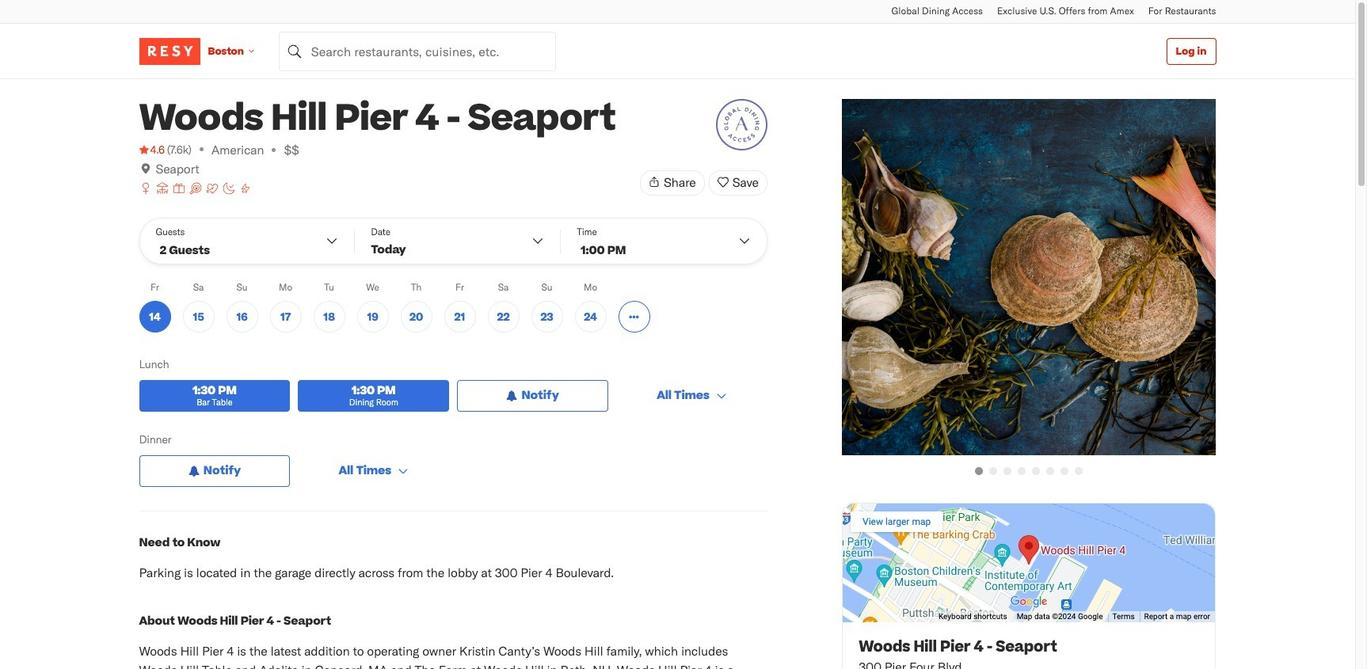 Task type: locate. For each thing, give the bounding box(es) containing it.
None field
[[279, 31, 556, 71]]



Task type: describe. For each thing, give the bounding box(es) containing it.
Search restaurants, cuisines, etc. text field
[[279, 31, 556, 71]]

4.6 out of 5 stars image
[[139, 142, 165, 158]]



Task type: vqa. For each thing, say whether or not it's contained in the screenshot.
4.8 out of 5 stars icon
no



